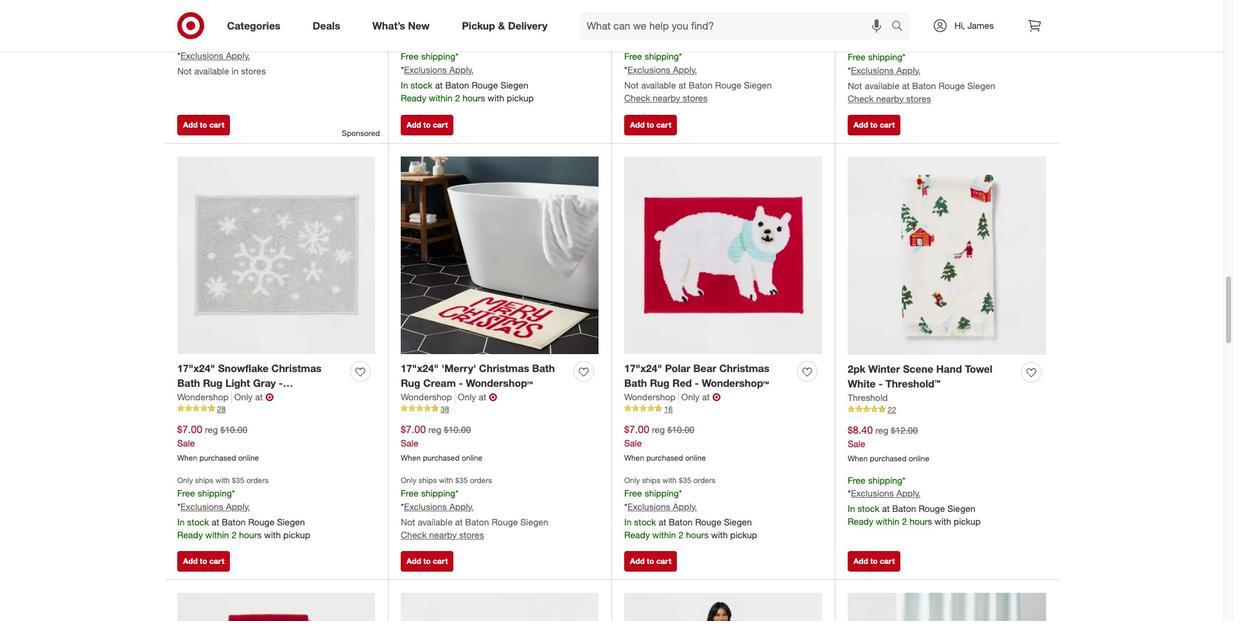 Task type: describe. For each thing, give the bounding box(es) containing it.
sale for 17"x24" 'merry' christmas bath rug cream - wondershop™
[[401, 438, 418, 449]]

orders for 17"x24" polar bear christmas bath rug red - wondershop™
[[694, 476, 716, 485]]

wondershop for rug
[[624, 392, 676, 403]]

ships for 17"x24" 'merry' christmas bath rug cream - wondershop™
[[419, 476, 437, 485]]

rug for light
[[203, 377, 223, 390]]

towel
[[965, 363, 993, 376]]

reg for light
[[205, 425, 218, 435]]

1 horizontal spatial nearby
[[653, 92, 680, 103]]

17"x24" polar bear christmas bath rug red - wondershop™
[[624, 362, 770, 390]]

2 horizontal spatial only ships with $35 orders free shipping * * exclusions apply. not available at baton rouge siegen check nearby stores
[[848, 39, 996, 104]]

only ships with $35 orders free shipping * * exclusions apply. in stock at  baton rouge siegen ready within 2 hours with pickup for gray
[[177, 476, 310, 541]]

deals
[[313, 19, 340, 32]]

16 link
[[624, 404, 822, 415]]

wondershop only at ¬ for rug
[[624, 391, 721, 404]]

17"x24" for rug
[[624, 362, 662, 375]]

check for the rightmost check nearby stores button
[[848, 93, 874, 104]]

&
[[498, 19, 505, 32]]

pickup & delivery link
[[451, 12, 564, 40]]

1 when purchased online from the left
[[401, 16, 482, 26]]

17"x24" snowflake christmas bath rug light gray - wondershop™
[[177, 362, 322, 405]]

categories
[[227, 19, 281, 32]]

rug inside the 17"x24" polar bear christmas bath rug red - wondershop™
[[650, 377, 670, 390]]

sale for 2pk winter scene hand towel white - threshold™
[[848, 439, 865, 449]]

0 horizontal spatial check
[[401, 530, 427, 541]]

$7.00 reg $10.00 sale when purchased online for cream
[[401, 423, 482, 463]]

new
[[408, 19, 430, 32]]

wondershop only at ¬ for cream
[[401, 391, 497, 404]]

$7.00 reg $10.00 sale when purchased online for light
[[177, 423, 259, 463]]

in
[[232, 66, 239, 77]]

wondershop™ for 17"x24" polar bear christmas bath rug red - wondershop™
[[702, 377, 769, 390]]

sale when purchased online for only ships with $35 orders
[[848, 1, 930, 26]]

28
[[217, 405, 226, 414]]

search
[[886, 20, 917, 33]]

threshold link
[[848, 392, 888, 405]]

wondershop™ inside 17"x24" 'merry' christmas bath rug cream - wondershop™
[[466, 377, 533, 390]]

what's new link
[[361, 12, 446, 40]]

winter
[[869, 363, 900, 376]]

search button
[[886, 12, 917, 42]]

purchased inside "$8.40 reg $12.00 sale when purchased online"
[[870, 454, 907, 464]]

pickup & delivery
[[462, 19, 548, 32]]

deals link
[[302, 12, 356, 40]]

22 link
[[848, 405, 1046, 416]]

$35 for 17"x24" polar bear christmas bath rug red - wondershop™
[[679, 476, 691, 485]]

orders for 17"x24" 'merry' christmas bath rug cream - wondershop™
[[470, 476, 492, 485]]

scene
[[903, 363, 934, 376]]

17"x24" for cream
[[401, 362, 439, 375]]

bath inside the 17"x24" polar bear christmas bath rug red - wondershop™
[[624, 377, 647, 390]]

light
[[225, 377, 250, 390]]

$7.00 for 17"x24" 'merry' christmas bath rug cream - wondershop™
[[401, 423, 426, 436]]

hand
[[936, 363, 962, 376]]

sale for 17"x24" polar bear christmas bath rug red - wondershop™
[[624, 438, 642, 449]]

ships for 17"x24" polar bear christmas bath rug red - wondershop™
[[642, 476, 660, 485]]

What can we help you find? suggestions appear below search field
[[579, 12, 895, 40]]

categories link
[[216, 12, 297, 40]]

17"x24" 'merry' christmas bath rug cream - wondershop™ link
[[401, 362, 568, 391]]

17"x24" polar bear christmas bath rug red - wondershop™ link
[[624, 362, 792, 391]]

38
[[441, 405, 449, 414]]

what's new
[[372, 19, 430, 32]]

ships for 17"x24" snowflake christmas bath rug light gray - wondershop™
[[195, 476, 213, 485]]

check for middle check nearby stores button
[[624, 92, 650, 103]]

2 horizontal spatial nearby
[[876, 93, 904, 104]]

hi, james
[[955, 20, 994, 31]]

available inside free shipping * exclusions apply. not available in stores
[[194, 66, 229, 77]]

17"x24" snowflake christmas bath rug light gray - wondershop™ link
[[177, 362, 345, 405]]

- inside 2pk winter scene hand towel white - threshold™
[[879, 378, 883, 391]]

$35 for 17"x24" snowflake christmas bath rug light gray - wondershop™
[[232, 476, 244, 485]]

free shipping * exclusions apply. not available in stores
[[177, 37, 266, 77]]

$7.00 reg $10.00 sale when purchased online for rug
[[624, 423, 706, 463]]

38 link
[[401, 404, 599, 415]]

28 link
[[177, 404, 375, 415]]

22
[[888, 405, 896, 415]]



Task type: vqa. For each thing, say whether or not it's contained in the screenshot.
rightmost (1)
no



Task type: locate. For each thing, give the bounding box(es) containing it.
$10.00 down '16'
[[668, 425, 695, 435]]

3 $7.00 reg $10.00 sale when purchased online from the left
[[624, 423, 706, 463]]

rug for cream
[[401, 377, 420, 390]]

rug inside 17"x24" 'merry' christmas bath rug cream - wondershop™
[[401, 377, 420, 390]]

17"x24" 'merry' christmas bath rug cream - wondershop™ image
[[401, 156, 599, 354], [401, 156, 599, 354]]

1 horizontal spatial sale when purchased online
[[848, 1, 930, 26]]

17"x24"
[[177, 362, 215, 375], [401, 362, 439, 375], [624, 362, 662, 375]]

0 horizontal spatial check nearby stores button
[[401, 529, 484, 542]]

1 17"x24" from the left
[[177, 362, 215, 375]]

* inside free shipping * exclusions apply. not available in stores
[[177, 50, 180, 61]]

purchased
[[199, 16, 236, 26], [423, 16, 460, 26], [647, 16, 683, 26], [870, 17, 907, 26], [199, 453, 236, 463], [423, 453, 460, 463], [647, 453, 683, 463], [870, 454, 907, 464]]

sale when purchased online
[[177, 1, 259, 26], [848, 1, 930, 26]]

17"x24" inside the 17"x24" polar bear christmas bath rug red - wondershop™
[[624, 362, 662, 375]]

2 when purchased online from the left
[[624, 16, 706, 26]]

sale
[[177, 1, 195, 11], [848, 1, 865, 12], [177, 438, 195, 449], [401, 438, 418, 449], [624, 438, 642, 449], [848, 439, 865, 449]]

2 horizontal spatial $7.00
[[624, 423, 649, 436]]

1 horizontal spatial check nearby stores button
[[624, 92, 708, 104]]

3 wondershop from the left
[[624, 392, 676, 403]]

wondershop link for rug
[[624, 391, 679, 404]]

wondershop link for light
[[177, 391, 232, 404]]

17"x24" snowflake christmas bath rug light gray - wondershop™ image
[[177, 156, 375, 354], [177, 156, 375, 354]]

0 horizontal spatial christmas
[[271, 362, 322, 375]]

wondershop link down cream
[[401, 391, 455, 404]]

rug
[[203, 377, 223, 390], [401, 377, 420, 390], [650, 377, 670, 390]]

christmas inside 17"x24" 'merry' christmas bath rug cream - wondershop™
[[479, 362, 529, 375]]

rouge
[[472, 79, 498, 90], [715, 79, 742, 90], [939, 80, 965, 91], [919, 504, 945, 515], [248, 517, 275, 528], [492, 517, 518, 528], [695, 517, 722, 528]]

free shipping * * exclusions apply. in stock at  baton rouge siegen ready within 2 hours with pickup down pickup
[[401, 51, 534, 103]]

2 horizontal spatial wondershop
[[624, 392, 676, 403]]

stores inside free shipping * exclusions apply. not available in stores
[[241, 66, 266, 77]]

wondershop only at ¬ up 28
[[177, 391, 274, 404]]

reg down 38
[[428, 425, 442, 435]]

siegen
[[501, 79, 529, 90], [744, 79, 772, 90], [968, 80, 996, 91], [948, 504, 976, 515], [277, 517, 305, 528], [521, 517, 549, 528], [724, 517, 752, 528]]

check nearby stores button
[[624, 92, 708, 104], [848, 92, 931, 105], [401, 529, 484, 542]]

-
[[279, 377, 283, 390], [459, 377, 463, 390], [695, 377, 699, 390], [879, 378, 883, 391]]

hours
[[463, 92, 485, 103], [910, 517, 932, 528], [239, 530, 262, 541], [686, 530, 709, 541]]

christmas up the 'gray'
[[271, 362, 322, 375]]

bath for 17"x24" 'merry' christmas bath rug cream - wondershop™
[[532, 362, 555, 375]]

2pk winter scene hand towel white - threshold™ link
[[848, 362, 1016, 392]]

reg right $8.40
[[875, 425, 889, 436]]

1 horizontal spatial only ships with $35 orders free shipping * * exclusions apply. not available at baton rouge siegen check nearby stores
[[624, 38, 772, 103]]

3 wondershop link from the left
[[624, 391, 679, 404]]

reg for white
[[875, 425, 889, 436]]

wondershop™ inside the 17"x24" polar bear christmas bath rug red - wondershop™
[[702, 377, 769, 390]]

1 horizontal spatial christmas
[[479, 362, 529, 375]]

2 only ships with $35 orders free shipping * * exclusions apply. in stock at  baton rouge siegen ready within 2 hours with pickup from the left
[[624, 476, 757, 541]]

wondershop for light
[[177, 392, 229, 403]]

exclusions apply. button
[[180, 50, 250, 63], [404, 63, 474, 76], [628, 63, 697, 76], [851, 64, 921, 77], [851, 488, 921, 501], [180, 501, 250, 514], [404, 501, 474, 514], [628, 501, 697, 514]]

$35 for 17"x24" 'merry' christmas bath rug cream - wondershop™
[[455, 476, 468, 485]]

christmas
[[271, 362, 322, 375], [479, 362, 529, 375], [719, 362, 770, 375]]

reg
[[205, 425, 218, 435], [428, 425, 442, 435], [652, 425, 665, 435], [875, 425, 889, 436]]

when inside "$8.40 reg $12.00 sale when purchased online"
[[848, 454, 868, 464]]

$10.00 for rug
[[668, 425, 695, 435]]

2 horizontal spatial 17"x24"
[[624, 362, 662, 375]]

17"x24" string lights christmas bath rug white - wondershop™ image
[[401, 593, 599, 622], [401, 593, 599, 622]]

bear
[[693, 362, 717, 375]]

in
[[401, 79, 408, 90], [848, 504, 855, 515], [177, 517, 185, 528], [624, 517, 632, 528]]

1 horizontal spatial check
[[624, 92, 650, 103]]

1 wondershop link from the left
[[177, 391, 232, 404]]

stores
[[241, 66, 266, 77], [683, 92, 708, 103], [906, 93, 931, 104], [459, 530, 484, 541]]

3 $10.00 from the left
[[668, 425, 695, 435]]

2 horizontal spatial christmas
[[719, 362, 770, 375]]

online inside "$8.40 reg $12.00 sale when purchased online"
[[909, 454, 930, 464]]

0 horizontal spatial sale when purchased online
[[177, 1, 259, 26]]

only ships with $35 orders free shipping * * exclusions apply. not available at baton rouge siegen check nearby stores
[[624, 38, 772, 103], [848, 39, 996, 104], [401, 476, 549, 541]]

cart
[[209, 120, 224, 130], [433, 120, 448, 130], [656, 120, 671, 130], [880, 120, 895, 130], [209, 557, 224, 567], [433, 557, 448, 567], [656, 557, 671, 567], [880, 557, 895, 567]]

- down 'merry'
[[459, 377, 463, 390]]

bath inside 17"x24" snowflake christmas bath rug light gray - wondershop™
[[177, 377, 200, 390]]

reg down '16'
[[652, 425, 665, 435]]

rug left cream
[[401, 377, 420, 390]]

free inside free shipping * exclusions apply. not available in stores
[[177, 37, 195, 48]]

1 horizontal spatial when purchased online
[[624, 16, 706, 26]]

1 horizontal spatial rug
[[401, 377, 420, 390]]

*
[[177, 50, 180, 61], [455, 51, 459, 62], [679, 51, 682, 62], [903, 51, 906, 62], [401, 64, 404, 75], [624, 64, 628, 75], [848, 65, 851, 76], [903, 475, 906, 486], [232, 488, 235, 499], [455, 488, 459, 499], [679, 488, 682, 499], [848, 488, 851, 499], [177, 501, 180, 512], [401, 501, 404, 512], [624, 501, 628, 512]]

¬ for -
[[489, 391, 497, 404]]

3 17"x24" from the left
[[624, 362, 662, 375]]

1 horizontal spatial $7.00 reg $10.00 sale when purchased online
[[401, 423, 482, 463]]

snowflake
[[218, 362, 269, 375]]

$12.00
[[891, 425, 918, 436]]

1 christmas from the left
[[271, 362, 322, 375]]

0 horizontal spatial free shipping * * exclusions apply. in stock at  baton rouge siegen ready within 2 hours with pickup
[[401, 51, 534, 103]]

3 christmas from the left
[[719, 362, 770, 375]]

bath left light
[[177, 377, 200, 390]]

0 horizontal spatial 17"x24"
[[177, 362, 215, 375]]

sponsored
[[342, 129, 380, 138]]

0 horizontal spatial bath
[[177, 377, 200, 390]]

christmas for wondershop™
[[479, 362, 529, 375]]

snowflake christmas body wrap light gray - wondershop™ image
[[624, 593, 822, 622], [624, 593, 822, 622]]

2 horizontal spatial wondershop link
[[624, 391, 679, 404]]

rug inside 17"x24" snowflake christmas bath rug light gray - wondershop™
[[203, 377, 223, 390]]

1 horizontal spatial wondershop
[[401, 392, 452, 403]]

wondershop up 28
[[177, 392, 229, 403]]

0 horizontal spatial wondershop
[[177, 392, 229, 403]]

orders
[[694, 38, 716, 48], [917, 39, 939, 49], [246, 476, 269, 485], [470, 476, 492, 485], [694, 476, 716, 485]]

¬ for red
[[712, 391, 721, 404]]

ready
[[401, 92, 426, 103], [848, 517, 874, 528], [177, 530, 203, 541], [624, 530, 650, 541]]

2 horizontal spatial bath
[[624, 377, 647, 390]]

¬ down the 'gray'
[[265, 391, 274, 404]]

3 rug from the left
[[650, 377, 670, 390]]

christmas inside the 17"x24" polar bear christmas bath rug red - wondershop™
[[719, 362, 770, 375]]

reg for cream
[[428, 425, 442, 435]]

white
[[848, 378, 876, 391]]

1 horizontal spatial 17"x24"
[[401, 362, 439, 375]]

2 $7.00 reg $10.00 sale when purchased online from the left
[[401, 423, 482, 463]]

2 17"x24" from the left
[[401, 362, 439, 375]]

- right the 'gray'
[[279, 377, 283, 390]]

¬ down the 17"x24" polar bear christmas bath rug red - wondershop™
[[712, 391, 721, 404]]

1 horizontal spatial only ships with $35 orders free shipping * * exclusions apply. in stock at  baton rouge siegen ready within 2 hours with pickup
[[624, 476, 757, 541]]

$10.00 for cream
[[444, 425, 471, 435]]

2 wondershop link from the left
[[401, 391, 455, 404]]

2 horizontal spatial $7.00 reg $10.00 sale when purchased online
[[624, 423, 706, 463]]

free shipping * * exclusions apply. in stock at  baton rouge siegen ready within 2 hours with pickup down "$8.40 reg $12.00 sale when purchased online"
[[848, 475, 981, 528]]

bath up 38 "link"
[[532, 362, 555, 375]]

1 horizontal spatial wondershop only at ¬
[[401, 391, 497, 404]]

available
[[194, 66, 229, 77], [641, 79, 676, 90], [865, 80, 900, 91], [418, 517, 453, 528]]

wondershop
[[177, 392, 229, 403], [401, 392, 452, 403], [624, 392, 676, 403]]

¬ down 17"x24" 'merry' christmas bath rug cream - wondershop™
[[489, 391, 497, 404]]

wondershop only at ¬ up 38
[[401, 391, 497, 404]]

gray
[[253, 377, 276, 390]]

wondershop up '16'
[[624, 392, 676, 403]]

2pk winter scene hand towel white - threshold™
[[848, 363, 993, 391]]

¬ for gray
[[265, 391, 274, 404]]

apply. inside free shipping * exclusions apply. not available in stores
[[226, 50, 250, 61]]

1 horizontal spatial $10.00
[[444, 425, 471, 435]]

2pk
[[848, 363, 866, 376]]

only
[[624, 38, 640, 48], [848, 39, 864, 49], [234, 392, 253, 403], [458, 392, 476, 403], [681, 392, 700, 403], [177, 476, 193, 485], [401, 476, 417, 485], [624, 476, 640, 485]]

2 horizontal spatial wondershop only at ¬
[[624, 391, 721, 404]]

wondershop™ for 17"x24" snowflake christmas bath rug light gray - wondershop™
[[177, 392, 245, 405]]

$7.00 for 17"x24" polar bear christmas bath rug red - wondershop™
[[624, 423, 649, 436]]

2pk snowflake christmas hand towel red - threshold™ image
[[177, 593, 375, 622], [177, 593, 375, 622]]

christmas for -
[[271, 362, 322, 375]]

threshold
[[848, 392, 888, 403]]

0 horizontal spatial only ships with $35 orders free shipping * * exclusions apply. in stock at  baton rouge siegen ready within 2 hours with pickup
[[177, 476, 310, 541]]

sale when purchased online for sponsored
[[177, 1, 259, 26]]

sale inside "$8.40 reg $12.00 sale when purchased online"
[[848, 439, 865, 449]]

0 horizontal spatial when purchased online
[[401, 16, 482, 26]]

wondershop link for cream
[[401, 391, 455, 404]]

2 horizontal spatial $10.00
[[668, 425, 695, 435]]

- down the winter
[[879, 378, 883, 391]]

cream
[[423, 377, 456, 390]]

0 vertical spatial free shipping * * exclusions apply. in stock at  baton rouge siegen ready within 2 hours with pickup
[[401, 51, 534, 103]]

rug left light
[[203, 377, 223, 390]]

2 horizontal spatial ¬
[[712, 391, 721, 404]]

2 horizontal spatial check
[[848, 93, 874, 104]]

2 wondershop only at ¬ from the left
[[401, 391, 497, 404]]

christmas right bear
[[719, 362, 770, 375]]

only ships with $35 orders free shipping * * exclusions apply. in stock at  baton rouge siegen ready within 2 hours with pickup
[[177, 476, 310, 541], [624, 476, 757, 541]]

add to cart button
[[177, 115, 230, 136], [401, 115, 454, 136], [624, 115, 677, 136], [848, 115, 901, 136], [177, 552, 230, 572], [401, 552, 454, 572], [624, 552, 677, 572], [848, 552, 901, 572]]

bath left red
[[624, 377, 647, 390]]

wondershop™
[[466, 377, 533, 390], [702, 377, 769, 390], [177, 392, 245, 405]]

within
[[429, 92, 453, 103], [876, 517, 900, 528], [205, 530, 229, 541], [652, 530, 676, 541]]

$10.00 down 38
[[444, 425, 471, 435]]

- inside the 17"x24" polar bear christmas bath rug red - wondershop™
[[695, 377, 699, 390]]

baton
[[445, 79, 469, 90], [689, 79, 713, 90], [912, 80, 936, 91], [892, 504, 916, 515], [222, 517, 246, 528], [465, 517, 489, 528], [669, 517, 693, 528]]

0 horizontal spatial nearby
[[429, 530, 457, 541]]

2
[[455, 92, 460, 103], [902, 517, 907, 528], [232, 530, 237, 541], [679, 530, 684, 541]]

- inside 17"x24" snowflake christmas bath rug light gray - wondershop™
[[279, 377, 283, 390]]

pickup
[[462, 19, 495, 32]]

2 rug from the left
[[401, 377, 420, 390]]

shipping inside free shipping * exclusions apply. not available in stores
[[198, 37, 232, 48]]

3 wondershop only at ¬ from the left
[[624, 391, 721, 404]]

0 horizontal spatial $7.00
[[177, 423, 202, 436]]

$10.00
[[220, 425, 247, 435], [444, 425, 471, 435], [668, 425, 695, 435]]

check
[[624, 92, 650, 103], [848, 93, 874, 104], [401, 530, 427, 541]]

hi,
[[955, 20, 965, 31]]

apply.
[[226, 50, 250, 61], [449, 64, 474, 75], [673, 64, 697, 75], [897, 65, 921, 76], [897, 488, 921, 499], [226, 501, 250, 512], [449, 501, 474, 512], [673, 501, 697, 512]]

nearby
[[653, 92, 680, 103], [876, 93, 904, 104], [429, 530, 457, 541]]

free shipping * * exclusions apply. in stock at  baton rouge siegen ready within 2 hours with pickup
[[401, 51, 534, 103], [848, 475, 981, 528]]

orders for 17"x24" snowflake christmas bath rug light gray - wondershop™
[[246, 476, 269, 485]]

1 vertical spatial free shipping * * exclusions apply. in stock at  baton rouge siegen ready within 2 hours with pickup
[[848, 475, 981, 528]]

0 horizontal spatial $10.00
[[220, 425, 247, 435]]

0 horizontal spatial wondershop link
[[177, 391, 232, 404]]

1 horizontal spatial bath
[[532, 362, 555, 375]]

$7.00 reg $10.00 sale when purchased online
[[177, 423, 259, 463], [401, 423, 482, 463], [624, 423, 706, 463]]

exclusions
[[180, 50, 223, 61], [404, 64, 447, 75], [628, 64, 671, 75], [851, 65, 894, 76], [851, 488, 894, 499], [180, 501, 223, 512], [404, 501, 447, 512], [628, 501, 671, 512]]

¬
[[265, 391, 274, 404], [489, 391, 497, 404], [712, 391, 721, 404]]

james
[[968, 20, 994, 31]]

1 ¬ from the left
[[265, 391, 274, 404]]

2pk winter scene hand towel white - threshold™ image
[[848, 156, 1046, 355], [848, 156, 1046, 355]]

only ships with $35 orders free shipping * * exclusions apply. in stock at  baton rouge siegen ready within 2 hours with pickup for red
[[624, 476, 757, 541]]

polar
[[665, 362, 691, 375]]

1 horizontal spatial wondershop link
[[401, 391, 455, 404]]

not inside free shipping * exclusions apply. not available in stores
[[177, 66, 192, 77]]

$8.40 reg $12.00 sale when purchased online
[[848, 424, 930, 464]]

when
[[177, 16, 197, 26], [401, 16, 421, 26], [624, 16, 644, 26], [848, 17, 868, 26], [177, 453, 197, 463], [401, 453, 421, 463], [624, 453, 644, 463], [848, 454, 868, 464]]

1 horizontal spatial free shipping * * exclusions apply. in stock at  baton rouge siegen ready within 2 hours with pickup
[[848, 475, 981, 528]]

0 horizontal spatial wondershop™
[[177, 392, 245, 405]]

wondershop only at ¬ up '16'
[[624, 391, 721, 404]]

wondershop link up 28
[[177, 391, 232, 404]]

1 $7.00 reg $10.00 sale when purchased online from the left
[[177, 423, 259, 463]]

$10.00 for light
[[220, 425, 247, 435]]

wondershop for cream
[[401, 392, 452, 403]]

3 ¬ from the left
[[712, 391, 721, 404]]

2 $7.00 from the left
[[401, 423, 426, 436]]

1 $10.00 from the left
[[220, 425, 247, 435]]

2 wondershop from the left
[[401, 392, 452, 403]]

$8.40
[[848, 424, 873, 437]]

2 $10.00 from the left
[[444, 425, 471, 435]]

threshold™
[[886, 378, 941, 391]]

bath inside 17"x24" 'merry' christmas bath rug cream - wondershop™
[[532, 362, 555, 375]]

0 horizontal spatial only ships with $35 orders free shipping * * exclusions apply. not available at baton rouge siegen check nearby stores
[[401, 476, 549, 541]]

2 horizontal spatial wondershop™
[[702, 377, 769, 390]]

$35
[[679, 38, 691, 48], [903, 39, 915, 49], [232, 476, 244, 485], [455, 476, 468, 485], [679, 476, 691, 485]]

$7.00 reg $10.00 sale when purchased online down 28
[[177, 423, 259, 463]]

stock
[[411, 79, 433, 90], [858, 504, 880, 515], [187, 517, 209, 528], [634, 517, 656, 528]]

1 wondershop from the left
[[177, 392, 229, 403]]

wondershop™ down light
[[177, 392, 245, 405]]

2 horizontal spatial rug
[[650, 377, 670, 390]]

wondershop™ up 38 "link"
[[466, 377, 533, 390]]

$7.00 reg $10.00 sale when purchased online down '16'
[[624, 423, 706, 463]]

reg down 28
[[205, 425, 218, 435]]

$10.00 down 28
[[220, 425, 247, 435]]

wondershop™ up 16 link
[[702, 377, 769, 390]]

1 rug from the left
[[203, 377, 223, 390]]

17"x24" inside 17"x24" 'merry' christmas bath rug cream - wondershop™
[[401, 362, 439, 375]]

1 $7.00 from the left
[[177, 423, 202, 436]]

1 only ships with $35 orders free shipping * * exclusions apply. in stock at  baton rouge siegen ready within 2 hours with pickup from the left
[[177, 476, 310, 541]]

exclusions inside free shipping * exclusions apply. not available in stores
[[180, 50, 223, 61]]

delivery
[[508, 19, 548, 32]]

ships
[[642, 38, 660, 48], [866, 39, 884, 49], [195, 476, 213, 485], [419, 476, 437, 485], [642, 476, 660, 485]]

bath
[[532, 362, 555, 375], [177, 377, 200, 390], [624, 377, 647, 390]]

rug left red
[[650, 377, 670, 390]]

pickup
[[507, 92, 534, 103], [954, 517, 981, 528], [283, 530, 310, 541], [730, 530, 757, 541]]

what's
[[372, 19, 405, 32]]

- right red
[[695, 377, 699, 390]]

online
[[238, 16, 259, 26], [462, 16, 482, 26], [685, 16, 706, 26], [909, 17, 930, 26], [238, 453, 259, 463], [462, 453, 482, 463], [685, 453, 706, 463], [909, 454, 930, 464]]

17"x24" 'merry' christmas bath rug cream - wondershop™
[[401, 362, 555, 390]]

17"x24" for light
[[177, 362, 215, 375]]

0 horizontal spatial rug
[[203, 377, 223, 390]]

17"x24" up cream
[[401, 362, 439, 375]]

17"x24" inside 17"x24" snowflake christmas bath rug light gray - wondershop™
[[177, 362, 215, 375]]

at
[[435, 79, 443, 90], [679, 79, 686, 90], [902, 80, 910, 91], [255, 392, 263, 403], [479, 392, 486, 403], [702, 392, 710, 403], [882, 504, 890, 515], [212, 517, 219, 528], [455, 517, 463, 528], [659, 517, 666, 528]]

17"x24" left polar
[[624, 362, 662, 375]]

1 wondershop only at ¬ from the left
[[177, 391, 274, 404]]

3 $7.00 from the left
[[624, 423, 649, 436]]

wondershop only at ¬ for light
[[177, 391, 274, 404]]

17"x24" left snowflake
[[177, 362, 215, 375]]

2 christmas from the left
[[479, 362, 529, 375]]

wondershop link up '16'
[[624, 391, 679, 404]]

1 horizontal spatial $7.00
[[401, 423, 426, 436]]

2 ¬ from the left
[[489, 391, 497, 404]]

2 horizontal spatial check nearby stores button
[[848, 92, 931, 105]]

christmas up 38 "link"
[[479, 362, 529, 375]]

wondershop™ inside 17"x24" snowflake christmas bath rug light gray - wondershop™
[[177, 392, 245, 405]]

0 horizontal spatial ¬
[[265, 391, 274, 404]]

$7.00
[[177, 423, 202, 436], [401, 423, 426, 436], [624, 423, 649, 436]]

1 horizontal spatial wondershop™
[[466, 377, 533, 390]]

bath for 17"x24" snowflake christmas bath rug light gray - wondershop™
[[177, 377, 200, 390]]

$7.00 for 17"x24" snowflake christmas bath rug light gray - wondershop™
[[177, 423, 202, 436]]

shipping
[[198, 37, 232, 48], [421, 51, 455, 62], [645, 51, 679, 62], [868, 51, 903, 62], [868, 475, 903, 486], [198, 488, 232, 499], [421, 488, 455, 499], [645, 488, 679, 499]]

winter city scene christmas shower curtain - threshold™ image
[[848, 593, 1046, 622], [848, 593, 1046, 622]]

with
[[663, 38, 677, 48], [886, 39, 900, 49], [488, 92, 504, 103], [216, 476, 230, 485], [439, 476, 453, 485], [663, 476, 677, 485], [935, 517, 951, 528], [264, 530, 281, 541], [711, 530, 728, 541]]

when purchased online
[[401, 16, 482, 26], [624, 16, 706, 26]]

1 horizontal spatial ¬
[[489, 391, 497, 404]]

$7.00 reg $10.00 sale when purchased online down 38
[[401, 423, 482, 463]]

0 horizontal spatial wondershop only at ¬
[[177, 391, 274, 404]]

sale for 17"x24" snowflake christmas bath rug light gray - wondershop™
[[177, 438, 195, 449]]

16
[[664, 405, 673, 414]]

christmas inside 17"x24" snowflake christmas bath rug light gray - wondershop™
[[271, 362, 322, 375]]

- inside 17"x24" 'merry' christmas bath rug cream - wondershop™
[[459, 377, 463, 390]]

not
[[177, 66, 192, 77], [624, 79, 639, 90], [848, 80, 862, 91], [401, 517, 415, 528]]

red
[[673, 377, 692, 390]]

reg for rug
[[652, 425, 665, 435]]

wondershop down cream
[[401, 392, 452, 403]]

reg inside "$8.40 reg $12.00 sale when purchased online"
[[875, 425, 889, 436]]

17"x24" polar bear christmas bath rug red - wondershop™ image
[[624, 156, 822, 354], [624, 156, 822, 354]]

wondershop link
[[177, 391, 232, 404], [401, 391, 455, 404], [624, 391, 679, 404]]

0 horizontal spatial $7.00 reg $10.00 sale when purchased online
[[177, 423, 259, 463]]

'merry'
[[442, 362, 476, 375]]



